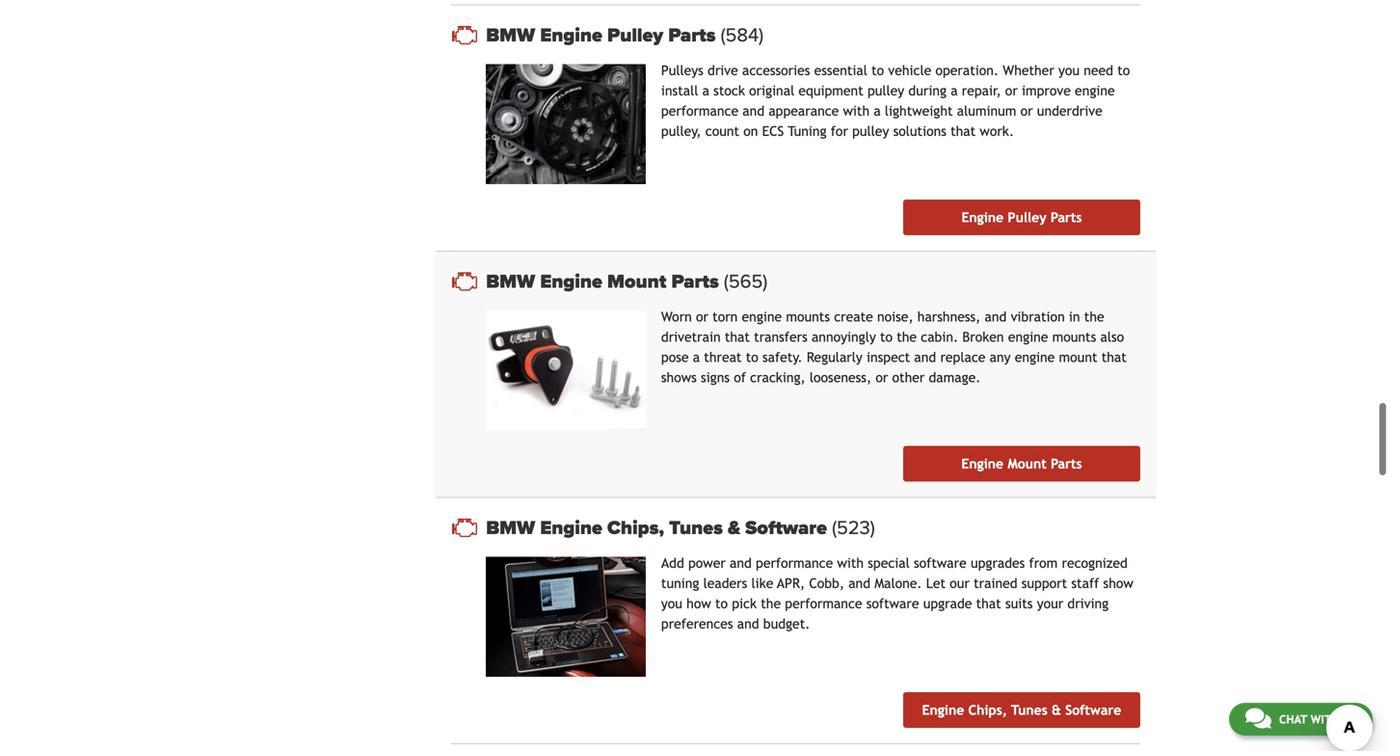 Task type: locate. For each thing, give the bounding box(es) containing it.
a down "drivetrain"
[[693, 350, 700, 365]]

bmw                                                                                    engine pulley parts link
[[486, 24, 1141, 47]]

0 vertical spatial the
[[1085, 309, 1105, 325]]

drive
[[708, 63, 739, 78]]

transfers
[[754, 329, 808, 345]]

bmw                                                                                    engine pulley parts
[[486, 24, 721, 47]]

engine inside pulleys drive accessories essential to vehicle operation. whether you need to install a stock original equipment pulley during a repair, or improve engine performance and appearance with a lightweight aluminum or underdrive pulley, count on ecs tuning for pulley solutions that work.
[[1075, 83, 1116, 99]]

bmw
[[486, 24, 535, 47], [486, 270, 535, 293], [486, 517, 535, 540]]

0 horizontal spatial pulley
[[608, 24, 664, 47]]

1 horizontal spatial chips,
[[969, 703, 1008, 718]]

1 vertical spatial &
[[1052, 703, 1062, 718]]

2 bmw from the top
[[486, 270, 535, 293]]

bmw                                                                                    engine chips, tunes & software link
[[486, 517, 1141, 540]]

pulley
[[868, 83, 905, 99], [853, 124, 890, 139]]

the down the like
[[761, 596, 781, 612]]

1 vertical spatial pulley
[[1008, 210, 1047, 225]]

1 horizontal spatial tunes
[[1012, 703, 1048, 718]]

with up for
[[843, 103, 870, 119]]

parts
[[669, 24, 716, 47], [1051, 210, 1083, 225], [672, 270, 719, 293], [1051, 456, 1083, 472]]

0 vertical spatial bmw
[[486, 24, 535, 47]]

1 vertical spatial mount
[[1008, 456, 1047, 472]]

that inside add power and performance with special software upgrades from recognized tuning leaders like apr, cobb, and malone. let our trained support staff show you how to pick the performance software upgrade that suits your driving preferences and budget.
[[977, 596, 1002, 612]]

you
[[1059, 63, 1080, 78], [662, 596, 683, 612]]

2 vertical spatial the
[[761, 596, 781, 612]]

pulley up pulleys
[[608, 24, 664, 47]]

0 vertical spatial you
[[1059, 63, 1080, 78]]

in
[[1070, 309, 1081, 325]]

1 horizontal spatial the
[[897, 329, 917, 345]]

performance up pulley,
[[662, 103, 739, 119]]

replace
[[941, 350, 986, 365]]

1 horizontal spatial mounts
[[1053, 329, 1097, 345]]

0 horizontal spatial mount
[[608, 270, 667, 293]]

engine mount parts thumbnail image image
[[486, 311, 646, 431]]

engine inside 'link'
[[962, 456, 1004, 472]]

a left lightweight
[[874, 103, 881, 119]]

engine
[[1075, 83, 1116, 99], [742, 309, 782, 325], [1009, 329, 1049, 345], [1015, 350, 1055, 365]]

performance down cobb,
[[785, 596, 863, 612]]

software
[[914, 556, 967, 571], [867, 596, 920, 612]]

engine chips, tunes & software link
[[904, 692, 1141, 728]]

upgrades
[[971, 556, 1026, 571]]

to down leaders
[[716, 596, 728, 612]]

damage.
[[929, 370, 981, 385]]

the
[[1085, 309, 1105, 325], [897, 329, 917, 345], [761, 596, 781, 612]]

power
[[689, 556, 726, 571]]

comments image
[[1246, 707, 1272, 730]]

engine down need
[[1075, 83, 1116, 99]]

with up cobb,
[[838, 556, 864, 571]]

parts inside 'link'
[[1051, 456, 1083, 472]]

software up let
[[914, 556, 967, 571]]

bmw for bmw                                                                                    engine chips, tunes & software
[[486, 517, 535, 540]]

that down trained
[[977, 596, 1002, 612]]

broken
[[963, 329, 1005, 345]]

pulleys
[[662, 63, 704, 78]]

1 vertical spatial performance
[[756, 556, 834, 571]]

to right need
[[1118, 63, 1131, 78]]

solutions
[[894, 124, 947, 139]]

that down also
[[1102, 350, 1127, 365]]

a
[[703, 83, 710, 99], [951, 83, 958, 99], [874, 103, 881, 119], [693, 350, 700, 365]]

need
[[1084, 63, 1114, 78]]

engine right any
[[1015, 350, 1055, 365]]

the right in
[[1085, 309, 1105, 325]]

0 horizontal spatial software
[[746, 517, 827, 540]]

with left us on the right
[[1311, 713, 1340, 726]]

1 vertical spatial bmw
[[486, 270, 535, 293]]

budget.
[[764, 616, 811, 632]]

apr,
[[778, 576, 805, 591]]

how
[[687, 596, 712, 612]]

pulley down vehicle on the right of the page
[[868, 83, 905, 99]]

1 bmw from the top
[[486, 24, 535, 47]]

software down malone.
[[867, 596, 920, 612]]

show
[[1104, 576, 1134, 591]]

signs
[[701, 370, 730, 385]]

mount
[[608, 270, 667, 293], [1008, 456, 1047, 472]]

engine
[[540, 24, 603, 47], [962, 210, 1004, 225], [540, 270, 603, 293], [962, 456, 1004, 472], [540, 517, 603, 540], [923, 703, 965, 718]]

& inside engine chips, tunes & software link
[[1052, 703, 1062, 718]]

tunes
[[669, 517, 723, 540], [1012, 703, 1048, 718]]

mounts
[[786, 309, 830, 325], [1053, 329, 1097, 345]]

the down the noise,
[[897, 329, 917, 345]]

1 vertical spatial software
[[1066, 703, 1122, 718]]

1 vertical spatial you
[[662, 596, 683, 612]]

special
[[868, 556, 910, 571]]

support
[[1022, 576, 1068, 591]]

you down "tuning"
[[662, 596, 683, 612]]

appearance
[[769, 103, 839, 119]]

0 vertical spatial mount
[[608, 270, 667, 293]]

let
[[927, 576, 946, 591]]

the inside add power and performance with special software upgrades from recognized tuning leaders like apr, cobb, and malone. let our trained support staff show you how to pick the performance software upgrade that suits your driving preferences and budget.
[[761, 596, 781, 612]]

0 vertical spatial pulley
[[608, 24, 664, 47]]

performance up "apr,"
[[756, 556, 834, 571]]

1 vertical spatial tunes
[[1012, 703, 1048, 718]]

pulley right for
[[853, 124, 890, 139]]

and up on
[[743, 103, 765, 119]]

engine chips, tunes & software
[[923, 703, 1122, 718]]

0 vertical spatial mounts
[[786, 309, 830, 325]]

that
[[951, 124, 976, 139], [725, 329, 750, 345], [1102, 350, 1127, 365], [977, 596, 1002, 612]]

0 horizontal spatial you
[[662, 596, 683, 612]]

and right cobb,
[[849, 576, 871, 591]]

any
[[990, 350, 1011, 365]]

performance
[[662, 103, 739, 119], [756, 556, 834, 571], [785, 596, 863, 612]]

torn
[[713, 309, 738, 325]]

0 vertical spatial software
[[914, 556, 967, 571]]

you left need
[[1059, 63, 1080, 78]]

0 vertical spatial performance
[[662, 103, 739, 119]]

engine pulley parts
[[962, 210, 1083, 225]]

to
[[872, 63, 885, 78], [1118, 63, 1131, 78], [880, 329, 893, 345], [746, 350, 759, 365], [716, 596, 728, 612]]

that down the aluminum
[[951, 124, 976, 139]]

3 bmw from the top
[[486, 517, 535, 540]]

0 horizontal spatial chips,
[[608, 517, 665, 540]]

that down torn
[[725, 329, 750, 345]]

1 vertical spatial mounts
[[1053, 329, 1097, 345]]

and down the pick
[[738, 616, 760, 632]]

2 vertical spatial with
[[1311, 713, 1340, 726]]

0 vertical spatial software
[[746, 517, 827, 540]]

and down cabin.
[[915, 350, 937, 365]]

software
[[746, 517, 827, 540], [1066, 703, 1122, 718]]

and
[[743, 103, 765, 119], [985, 309, 1007, 325], [915, 350, 937, 365], [730, 556, 752, 571], [849, 576, 871, 591], [738, 616, 760, 632]]

of
[[734, 370, 746, 385]]

install
[[662, 83, 699, 99]]

2 vertical spatial bmw
[[486, 517, 535, 540]]

0 vertical spatial with
[[843, 103, 870, 119]]

with inside add power and performance with special software upgrades from recognized tuning leaders like apr, cobb, and malone. let our trained support staff show you how to pick the performance software upgrade that suits your driving preferences and budget.
[[838, 556, 864, 571]]

2 horizontal spatial the
[[1085, 309, 1105, 325]]

upgrade
[[924, 596, 973, 612]]

with inside pulleys drive accessories essential to vehicle operation. whether you need to install a stock original equipment pulley during a repair, or improve engine performance and appearance with a lightweight aluminum or underdrive pulley, count on ecs tuning for pulley solutions that work.
[[843, 103, 870, 119]]

mounts up transfers at the right top of the page
[[786, 309, 830, 325]]

mount inside 'link'
[[1008, 456, 1047, 472]]

0 vertical spatial &
[[728, 517, 741, 540]]

or down 'improve'
[[1021, 103, 1034, 119]]

chips,
[[608, 517, 665, 540], [969, 703, 1008, 718]]

1 horizontal spatial mount
[[1008, 456, 1047, 472]]

or left torn
[[696, 309, 709, 325]]

mounts down in
[[1053, 329, 1097, 345]]

to left vehicle on the right of the page
[[872, 63, 885, 78]]

mount
[[1059, 350, 1098, 365]]

0 vertical spatial chips,
[[608, 517, 665, 540]]

create
[[834, 309, 874, 325]]

1 horizontal spatial software
[[1066, 703, 1122, 718]]

1 vertical spatial the
[[897, 329, 917, 345]]

1 horizontal spatial you
[[1059, 63, 1080, 78]]

a inside worn or torn engine mounts create noise, harshness, and vibration in the drivetrain that transfers annoyingly to the cabin. broken engine mounts also pose a threat to safety. regularly inspect and replace any engine mount that shows signs of cracking, looseness, or other damage.
[[693, 350, 700, 365]]

0 vertical spatial pulley
[[868, 83, 905, 99]]

performance inside pulleys drive accessories essential to vehicle operation. whether you need to install a stock original equipment pulley during a repair, or improve engine performance and appearance with a lightweight aluminum or underdrive pulley, count on ecs tuning for pulley solutions that work.
[[662, 103, 739, 119]]

to up of
[[746, 350, 759, 365]]

tunes inside engine chips, tunes & software link
[[1012, 703, 1048, 718]]

harshness,
[[918, 309, 981, 325]]

0 vertical spatial tunes
[[669, 517, 723, 540]]

1 horizontal spatial &
[[1052, 703, 1062, 718]]

1 horizontal spatial pulley
[[1008, 210, 1047, 225]]

engine up transfers at the right top of the page
[[742, 309, 782, 325]]

0 horizontal spatial the
[[761, 596, 781, 612]]

and inside pulleys drive accessories essential to vehicle operation. whether you need to install a stock original equipment pulley during a repair, or improve engine performance and appearance with a lightweight aluminum or underdrive pulley, count on ecs tuning for pulley solutions that work.
[[743, 103, 765, 119]]

essential
[[815, 63, 868, 78]]

1 vertical spatial with
[[838, 556, 864, 571]]

pulleys drive accessories essential to vehicle operation. whether you need to install a stock original equipment pulley during a repair, or improve engine performance and appearance with a lightweight aluminum or underdrive pulley, count on ecs tuning for pulley solutions that work.
[[662, 63, 1131, 139]]

pulley down work.
[[1008, 210, 1047, 225]]



Task type: vqa. For each thing, say whether or not it's contained in the screenshot.
friction inside M18 FUEL High Torque 1/2" Impact Wrench With Friction Ring (Tool Only)
no



Task type: describe. For each thing, give the bounding box(es) containing it.
for
[[831, 124, 849, 139]]

and up broken
[[985, 309, 1007, 325]]

like
[[752, 576, 774, 591]]

inspect
[[867, 350, 911, 365]]

0 horizontal spatial tunes
[[669, 517, 723, 540]]

1 vertical spatial pulley
[[853, 124, 890, 139]]

add power and performance with special software upgrades from recognized tuning leaders like apr, cobb, and malone. let our trained support staff show you how to pick the performance software upgrade that suits your driving preferences and budget.
[[662, 556, 1134, 632]]

recognized
[[1062, 556, 1128, 571]]

bmw for bmw                                                                                    engine mount parts
[[486, 270, 535, 293]]

tuning
[[788, 124, 827, 139]]

cracking,
[[750, 370, 806, 385]]

pulley,
[[662, 124, 702, 139]]

pick
[[732, 596, 757, 612]]

preferences
[[662, 616, 734, 632]]

work.
[[980, 124, 1015, 139]]

noise,
[[878, 309, 914, 325]]

worn
[[662, 309, 692, 325]]

2 vertical spatial performance
[[785, 596, 863, 612]]

and up leaders
[[730, 556, 752, 571]]

from
[[1030, 556, 1058, 571]]

vibration
[[1011, 309, 1065, 325]]

our
[[950, 576, 970, 591]]

bmw for bmw                                                                                    engine pulley parts
[[486, 24, 535, 47]]

cabin.
[[921, 329, 959, 345]]

1 vertical spatial software
[[867, 596, 920, 612]]

tuning
[[662, 576, 700, 591]]

engine chips, tunes & software thumbnail image image
[[486, 557, 646, 677]]

malone.
[[875, 576, 923, 591]]

bmw                                                                                    engine mount parts link
[[486, 270, 1141, 293]]

trained
[[974, 576, 1018, 591]]

improve
[[1022, 83, 1071, 99]]

shows
[[662, 370, 697, 385]]

bmw                                                                                    engine chips, tunes & software
[[486, 517, 832, 540]]

regularly
[[807, 350, 863, 365]]

accessories
[[743, 63, 811, 78]]

annoyingly
[[812, 329, 876, 345]]

add
[[662, 556, 685, 571]]

threat
[[704, 350, 742, 365]]

underdrive
[[1038, 103, 1103, 119]]

a down operation.
[[951, 83, 958, 99]]

engine pulley parts link
[[904, 200, 1141, 235]]

your
[[1037, 596, 1064, 612]]

chat
[[1280, 713, 1308, 726]]

pose
[[662, 350, 689, 365]]

engine pulley parts thumbnail image image
[[486, 64, 646, 184]]

lightweight
[[885, 103, 953, 119]]

or down whether
[[1006, 83, 1018, 99]]

engine down "vibration"
[[1009, 329, 1049, 345]]

during
[[909, 83, 947, 99]]

worn or torn engine mounts create noise, harshness, and vibration in the drivetrain that transfers annoyingly to the cabin. broken engine mounts also pose a threat to safety. regularly inspect and replace any engine mount that shows signs of cracking, looseness, or other damage.
[[662, 309, 1127, 385]]

other
[[893, 370, 925, 385]]

operation.
[[936, 63, 999, 78]]

original
[[749, 83, 795, 99]]

0 horizontal spatial mounts
[[786, 309, 830, 325]]

vehicle
[[889, 63, 932, 78]]

cobb,
[[810, 576, 845, 591]]

leaders
[[704, 576, 748, 591]]

to up the inspect
[[880, 329, 893, 345]]

1 vertical spatial chips,
[[969, 703, 1008, 718]]

engine mount parts link
[[904, 446, 1141, 482]]

pulley inside 'engine pulley parts' link
[[1008, 210, 1047, 225]]

that inside pulleys drive accessories essential to vehicle operation. whether you need to install a stock original equipment pulley during a repair, or improve engine performance and appearance with a lightweight aluminum or underdrive pulley, count on ecs tuning for pulley solutions that work.
[[951, 124, 976, 139]]

0 horizontal spatial &
[[728, 517, 741, 540]]

driving
[[1068, 596, 1109, 612]]

suits
[[1006, 596, 1033, 612]]

staff
[[1072, 576, 1100, 591]]

safety.
[[763, 350, 803, 365]]

chat with us
[[1280, 713, 1357, 726]]

chat with us link
[[1230, 703, 1373, 736]]

equipment
[[799, 83, 864, 99]]

you inside add power and performance with special software upgrades from recognized tuning leaders like apr, cobb, and malone. let our trained support staff show you how to pick the performance software upgrade that suits your driving preferences and budget.
[[662, 596, 683, 612]]

a left stock
[[703, 83, 710, 99]]

stock
[[714, 83, 745, 99]]

to inside add power and performance with special software upgrades from recognized tuning leaders like apr, cobb, and malone. let our trained support staff show you how to pick the performance software upgrade that suits your driving preferences and budget.
[[716, 596, 728, 612]]

aluminum
[[957, 103, 1017, 119]]

engine mount parts
[[962, 456, 1083, 472]]

us
[[1343, 713, 1357, 726]]

drivetrain
[[662, 329, 721, 345]]

bmw                                                                                    engine mount parts
[[486, 270, 724, 293]]

repair,
[[962, 83, 1002, 99]]

looseness,
[[810, 370, 872, 385]]

or down the inspect
[[876, 370, 889, 385]]

on
[[744, 124, 759, 139]]

also
[[1101, 329, 1125, 345]]

whether
[[1003, 63, 1055, 78]]

ecs
[[763, 124, 784, 139]]

you inside pulleys drive accessories essential to vehicle operation. whether you need to install a stock original equipment pulley during a repair, or improve engine performance and appearance with a lightweight aluminum or underdrive pulley, count on ecs tuning for pulley solutions that work.
[[1059, 63, 1080, 78]]

count
[[706, 124, 740, 139]]



